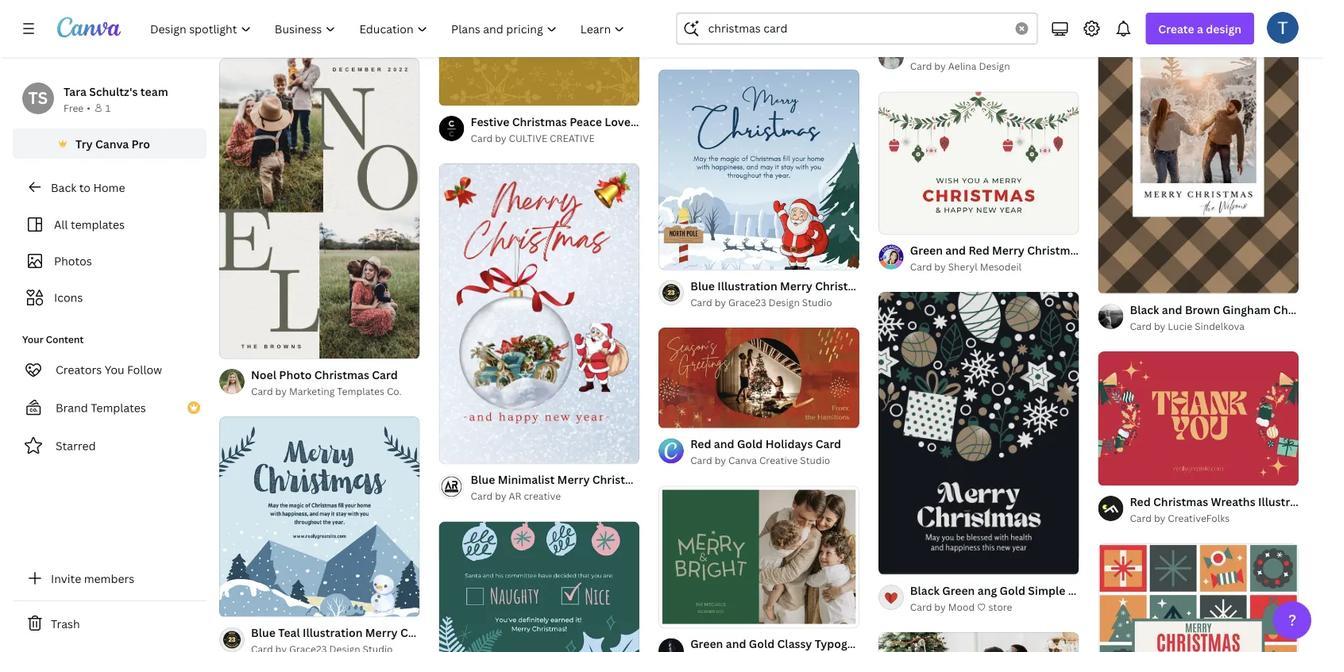 Task type: locate. For each thing, give the bounding box(es) containing it.
blue left the minimalist
[[471, 473, 495, 488]]

0 vertical spatial blue
[[690, 278, 715, 293]]

by down festive
[[495, 131, 506, 144]]

studio down holidays
[[800, 454, 830, 467]]

merry
[[992, 243, 1025, 258], [780, 278, 812, 293], [557, 473, 590, 488], [365, 626, 398, 641]]

blue up card by grace23 design studio link
[[690, 278, 715, 293]]

studio inside red and gold holidays card card by canva creative studio
[[800, 454, 830, 467]]

back
[[51, 180, 76, 195]]

design right aelina
[[979, 60, 1010, 73]]

0 vertical spatial templates
[[337, 385, 384, 398]]

card by creativefolks link
[[1130, 511, 1299, 527]]

red
[[969, 243, 989, 258], [690, 437, 711, 452], [1130, 495, 1151, 510]]

red up card by sheryl mesodeil link
[[969, 243, 989, 258]]

card inside card by mood ♡ store link
[[910, 601, 932, 614]]

0 vertical spatial illustration
[[717, 278, 777, 293]]

studio
[[802, 296, 832, 309], [800, 454, 830, 467]]

canva right the try at top left
[[95, 136, 129, 151]]

1 horizontal spatial illustration
[[717, 278, 777, 293]]

1 horizontal spatial blue
[[471, 473, 495, 488]]

tara schultz's team image
[[22, 83, 54, 114]]

by down green
[[934, 260, 946, 273]]

2 horizontal spatial red
[[1130, 495, 1151, 510]]

♡
[[977, 601, 986, 614]]

and up lucie
[[1162, 302, 1182, 317]]

modern aesthetic happy new year card (landscape) card by roksolana fursa
[[251, 8, 536, 39]]

red christmas wreaths illustrations link
[[1130, 493, 1324, 511]]

illustration up grace23
[[717, 278, 777, 293]]

venicedesigns
[[728, 37, 793, 50]]

design down blue illustration merry christmas card link
[[769, 296, 800, 309]]

and for black and brown gingham christmas
[[1162, 302, 1182, 317]]

by down modern
[[275, 26, 287, 39]]

card by lucie sindelkova link
[[1130, 318, 1299, 334]]

gold
[[737, 437, 763, 452]]

blue illustration merry christmas card image
[[659, 69, 859, 270]]

festive christmas peace love and joy card image
[[439, 0, 640, 106]]

1 down schultz's in the top of the page
[[106, 101, 111, 114]]

schultz's
[[89, 84, 138, 99]]

1 left of
[[889, 557, 894, 568]]

0 horizontal spatial illustration
[[303, 626, 363, 641]]

by down red and gold holidays card 'link'
[[715, 454, 726, 467]]

2 vertical spatial red
[[1130, 495, 1151, 510]]

canva inside try canva pro button
[[95, 136, 129, 151]]

marketing
[[289, 385, 335, 398]]

1 horizontal spatial templates
[[337, 385, 384, 398]]

blue
[[690, 278, 715, 293], [471, 473, 495, 488], [251, 626, 275, 641]]

by left lucie
[[1154, 320, 1165, 333]]

red inside red and gold holidays card card by canva creative studio
[[690, 437, 711, 452]]

by left aelina
[[934, 60, 946, 73]]

by
[[275, 26, 287, 39], [715, 37, 726, 50], [934, 60, 946, 73], [495, 131, 506, 144], [934, 260, 946, 273], [715, 296, 726, 309], [1154, 320, 1165, 333], [275, 385, 287, 398], [715, 454, 726, 467], [495, 490, 506, 503], [1154, 512, 1165, 525], [934, 601, 946, 614]]

illustration
[[717, 278, 777, 293], [303, 626, 363, 641]]

by left creativefolks
[[1154, 512, 1165, 525]]

and inside red and gold holidays card card by canva creative studio
[[714, 437, 734, 452]]

1 vertical spatial illustration
[[303, 626, 363, 641]]

top level navigation element
[[140, 13, 638, 44]]

studio inside blue illustration merry christmas card card by grace23 design studio
[[802, 296, 832, 309]]

festive christmas peace love and joy card card by cultive creative
[[471, 114, 704, 144]]

card by grace23 design studio link
[[690, 295, 859, 311]]

0 vertical spatial 1
[[106, 101, 111, 114]]

photo
[[279, 367, 312, 382]]

by inside 'modern aesthetic happy new year card (landscape) card by roksolana fursa'
[[275, 26, 287, 39]]

card by mood ♡ store
[[910, 601, 1012, 614]]

design
[[1206, 21, 1241, 36]]

illustration right teal
[[303, 626, 363, 641]]

card by venicedesigns link
[[690, 36, 859, 52]]

1 vertical spatial design
[[769, 296, 800, 309]]

0 horizontal spatial blue
[[251, 626, 275, 641]]

card inside red christmas wreaths illustrations  card by creativefolks
[[1130, 512, 1152, 525]]

photos link
[[22, 246, 197, 276]]

tara schultz's team
[[64, 84, 168, 99]]

red and gold holidays card link
[[690, 435, 841, 453]]

cultive
[[509, 131, 547, 144]]

0 vertical spatial studio
[[802, 296, 832, 309]]

1 horizontal spatial 1
[[889, 557, 894, 568]]

red left the gold
[[690, 437, 711, 452]]

1 horizontal spatial red
[[969, 243, 989, 258]]

design inside blue illustration merry christmas card card by grace23 design studio
[[769, 296, 800, 309]]

0 horizontal spatial red
[[690, 437, 711, 452]]

by inside red and gold holidays card card by canva creative studio
[[715, 454, 726, 467]]

1 vertical spatial canva
[[728, 454, 757, 467]]

merry inside 'green and red merry christmas greeting card card by sheryl mesodeil'
[[992, 243, 1025, 258]]

roksolana
[[289, 26, 336, 39]]

pro
[[131, 136, 150, 151]]

love
[[605, 114, 631, 129]]

red inside red christmas wreaths illustrations  card by creativefolks
[[1130, 495, 1151, 510]]

0 vertical spatial design
[[979, 60, 1010, 73]]

0 vertical spatial canva
[[95, 136, 129, 151]]

card by roksolana fursa link
[[251, 25, 420, 41]]

1 for 1 of 2
[[889, 557, 894, 568]]

green and gold classy typography christmas holiday greeting card image
[[659, 486, 859, 629]]

by inside festive christmas peace love and joy card card by cultive creative
[[495, 131, 506, 144]]

1 vertical spatial templates
[[91, 401, 146, 416]]

illustration inside blue illustration merry christmas card card by grace23 design studio
[[717, 278, 777, 293]]

red and gold holidays card card by canva creative studio
[[690, 437, 841, 467]]

templates left co. at left bottom
[[337, 385, 384, 398]]

1 of 2
[[889, 557, 915, 568]]

all templates
[[54, 217, 125, 232]]

templates down you
[[91, 401, 146, 416]]

by inside "link"
[[934, 60, 946, 73]]

card by aelina design
[[910, 60, 1010, 73]]

2 horizontal spatial blue
[[690, 278, 715, 293]]

grace23
[[728, 296, 766, 309]]

and inside 'green and red merry christmas greeting card card by sheryl mesodeil'
[[945, 243, 966, 258]]

members
[[84, 571, 134, 587]]

try
[[76, 136, 93, 151]]

blue inside the blue minimalist merry christmas  card card by ar creative
[[471, 473, 495, 488]]

colorful
[[690, 20, 735, 35]]

1 vertical spatial red
[[690, 437, 711, 452]]

holiday
[[820, 20, 862, 35]]

trash
[[51, 617, 80, 632]]

1 vertical spatial blue
[[471, 473, 495, 488]]

creators you follow
[[56, 363, 162, 378]]

studio for christmas
[[802, 296, 832, 309]]

create
[[1158, 21, 1194, 36]]

card by ar creative link
[[471, 489, 640, 505]]

black and brown gingham christmas card by lucie sindelkova
[[1130, 302, 1324, 333]]

and for red and gold holidays card
[[714, 437, 734, 452]]

2 vertical spatial blue
[[251, 626, 275, 641]]

None search field
[[676, 13, 1038, 44]]

red up card by creativefolks link
[[1130, 495, 1151, 510]]

blue illustration merry christmas card card by grace23 design studio
[[690, 278, 898, 309]]

by down colorful
[[715, 37, 726, 50]]

1 vertical spatial studio
[[800, 454, 830, 467]]

illustrative
[[759, 20, 817, 35]]

of
[[896, 557, 908, 568]]

0 horizontal spatial templates
[[91, 401, 146, 416]]

by left grace23
[[715, 296, 726, 309]]

and for green and red merry christmas greeting card
[[945, 243, 966, 258]]

blue left teal
[[251, 626, 275, 641]]

free •
[[64, 101, 90, 114]]

red inside 'green and red merry christmas greeting card card by sheryl mesodeil'
[[969, 243, 989, 258]]

1 horizontal spatial canva
[[728, 454, 757, 467]]

christmas
[[865, 20, 919, 35], [512, 114, 567, 129], [1027, 243, 1082, 258], [815, 278, 870, 293], [1273, 302, 1324, 317], [314, 367, 369, 382], [592, 473, 647, 488], [1153, 495, 1208, 510], [400, 626, 455, 641]]

blue inside blue illustration merry christmas card card by grace23 design studio
[[690, 278, 715, 293]]

content
[[46, 333, 84, 346]]

and up sheryl
[[945, 243, 966, 258]]

studio down blue illustration merry christmas card link
[[802, 296, 832, 309]]

you
[[105, 363, 124, 378]]

by left ar
[[495, 490, 506, 503]]

happy
[[350, 8, 386, 23]]

1 of 2 link
[[878, 292, 1079, 575]]

0 horizontal spatial design
[[769, 296, 800, 309]]

light green gift naughty or nice christmas card image
[[439, 522, 640, 653]]

holidays
[[765, 437, 813, 452]]

0 horizontal spatial 1
[[106, 101, 111, 114]]

by down photo
[[275, 385, 287, 398]]

and inside black and brown gingham christmas card by lucie sindelkova
[[1162, 302, 1182, 317]]

creativefolks
[[1168, 512, 1230, 525]]

festive
[[471, 114, 509, 129]]

1 horizontal spatial design
[[979, 60, 1010, 73]]

home
[[93, 180, 125, 195]]

christmas inside festive christmas peace love and joy card card by cultive creative
[[512, 114, 567, 129]]

brand templates link
[[13, 392, 207, 424]]

noel photo christmas card link
[[251, 366, 402, 383]]

by inside the blue minimalist merry christmas  card card by ar creative
[[495, 490, 506, 503]]

icons
[[54, 290, 83, 305]]

templates
[[337, 385, 384, 398], [91, 401, 146, 416]]

red and gold holidays card image
[[659, 328, 859, 428]]

teal
[[278, 626, 300, 641]]

1 vertical spatial 1
[[889, 557, 894, 568]]

0 vertical spatial red
[[969, 243, 989, 258]]

•
[[87, 101, 90, 114]]

tara schultz's team element
[[22, 83, 54, 114]]

canva down the gold
[[728, 454, 757, 467]]

studio for holidays
[[800, 454, 830, 467]]

0 horizontal spatial canva
[[95, 136, 129, 151]]

year
[[415, 8, 439, 23]]

and left the joy at the top
[[633, 114, 654, 129]]

by inside colorful cat illustrative holiday christmas card card by venicedesigns
[[715, 37, 726, 50]]

card by cultive creative link
[[471, 130, 640, 146]]

and left the gold
[[714, 437, 734, 452]]

aelina
[[948, 60, 977, 73]]

(landscape)
[[470, 8, 536, 23]]



Task type: vqa. For each thing, say whether or not it's contained in the screenshot.
Pro
yes



Task type: describe. For each thing, give the bounding box(es) containing it.
card inside 'blue teal illustration merry christmas card' link
[[458, 626, 484, 641]]

photos
[[54, 254, 92, 269]]

follow
[[127, 363, 162, 378]]

christmas inside colorful cat illustrative holiday christmas card card by venicedesigns
[[865, 20, 919, 35]]

free
[[64, 101, 84, 114]]

noel
[[251, 367, 276, 382]]

create a design
[[1158, 21, 1241, 36]]

all
[[54, 217, 68, 232]]

card inside black and brown gingham christmas card by lucie sindelkova
[[1130, 320, 1152, 333]]

wreaths
[[1211, 495, 1255, 510]]

card by mood ♡ store link
[[910, 600, 1079, 616]]

by inside 'green and red merry christmas greeting card card by sheryl mesodeil'
[[934, 260, 946, 273]]

creative
[[550, 131, 595, 144]]

red christmas wreaths illustrations thank you card image
[[1098, 352, 1299, 486]]

noel photo christmas card image
[[219, 58, 420, 359]]

red for red christmas wreaths illustrations 
[[1130, 495, 1151, 510]]

joy
[[656, 114, 676, 129]]

card inside card by aelina design "link"
[[910, 60, 932, 73]]

canva inside red and gold holidays card card by canva creative studio
[[728, 454, 757, 467]]

creators you follow link
[[13, 354, 207, 386]]

store
[[988, 601, 1012, 614]]

1 for 1
[[106, 101, 111, 114]]

christmas inside the blue minimalist merry christmas  card card by ar creative
[[592, 473, 647, 488]]

green and red merry christmas greeting card link
[[910, 241, 1160, 259]]

beige and green festive photo frame merry christmas family greeting card image
[[878, 0, 1079, 34]]

christmas inside noel photo christmas card card by marketing templates co.
[[314, 367, 369, 382]]

tara schultz image
[[1267, 12, 1299, 43]]

christmas inside red christmas wreaths illustrations  card by creativefolks
[[1153, 495, 1208, 510]]

christmas inside blue illustration merry christmas card card by grace23 design studio
[[815, 278, 870, 293]]

green and red merry christmas greeting card card by sheryl mesodeil
[[910, 243, 1160, 273]]

cat
[[737, 20, 756, 35]]

design inside "link"
[[979, 60, 1010, 73]]

blue for blue minimalist merry christmas  card
[[471, 473, 495, 488]]

to
[[79, 180, 91, 195]]

blue illustration merry christmas card link
[[690, 277, 898, 295]]

black and brown gingham christmas photo card image
[[1098, 13, 1299, 294]]

colorful cat illustrative holiday christmas card card by venicedesigns
[[690, 20, 948, 50]]

invite
[[51, 571, 81, 587]]

and inside festive christmas peace love and joy card card by cultive creative
[[633, 114, 654, 129]]

christmas inside 'green and red merry christmas greeting card card by sheryl mesodeil'
[[1027, 243, 1082, 258]]

merry inside the blue minimalist merry christmas  card card by ar creative
[[557, 473, 590, 488]]

red for red and gold holidays card
[[690, 437, 711, 452]]

black green ang gold simple flat illustration merry christmas new year two-sided card image
[[878, 292, 1079, 575]]

modern aesthetic happy new year card (landscape) link
[[251, 7, 536, 25]]

by left mood in the bottom right of the page
[[934, 601, 946, 614]]

templates
[[71, 217, 125, 232]]

templates inside noel photo christmas card card by marketing templates co.
[[337, 385, 384, 398]]

brand templates
[[56, 401, 146, 416]]

try canva pro button
[[13, 129, 207, 159]]

mesodeil
[[980, 260, 1021, 273]]

noel photo christmas card card by marketing templates co.
[[251, 367, 402, 398]]

card by marketing templates co. link
[[251, 383, 402, 399]]

back to home
[[51, 180, 125, 195]]

your
[[22, 333, 43, 346]]

christmas inside black and brown gingham christmas card by lucie sindelkova
[[1273, 302, 1324, 317]]

sindelkova
[[1195, 320, 1244, 333]]

invite members button
[[13, 563, 207, 595]]

starred link
[[13, 430, 207, 462]]

blue minimalist merry christmas  card image
[[439, 163, 640, 465]]

co.
[[387, 385, 402, 398]]

all templates link
[[22, 210, 197, 240]]

blue teal illustration merry christmas card image
[[219, 417, 420, 617]]

blue teal illustration merry christmas card
[[251, 626, 484, 641]]

try canva pro
[[76, 136, 150, 151]]

by inside red christmas wreaths illustrations  card by creativefolks
[[1154, 512, 1165, 525]]

new
[[389, 8, 412, 23]]

by inside blue illustration merry christmas card card by grace23 design studio
[[715, 296, 726, 309]]

tara
[[64, 84, 86, 99]]

creators
[[56, 363, 102, 378]]

back to home link
[[13, 172, 207, 203]]

icons link
[[22, 283, 197, 313]]

blue for blue illustration merry christmas card
[[690, 278, 715, 293]]

Search search field
[[708, 14, 1006, 44]]

a
[[1197, 21, 1203, 36]]

merry inside blue illustration merry christmas card card by grace23 design studio
[[780, 278, 812, 293]]

green and red merry christmas greeting card image
[[878, 92, 1079, 234]]

card by aelina design link
[[910, 58, 1079, 74]]

card by sheryl mesodeil link
[[910, 259, 1079, 275]]

creative
[[759, 454, 798, 467]]

green simple geometric new year card image
[[1098, 544, 1299, 653]]

lucie
[[1168, 320, 1192, 333]]

by inside noel photo christmas card card by marketing templates co.
[[275, 385, 287, 398]]

by inside black and brown gingham christmas card by lucie sindelkova
[[1154, 320, 1165, 333]]

colorful cat illustrative holiday christmas card link
[[690, 19, 948, 36]]

black and brown gingham christmas link
[[1130, 301, 1324, 318]]

team
[[140, 84, 168, 99]]

peace
[[570, 114, 602, 129]]

aesthetic
[[296, 8, 348, 23]]

illustrations
[[1258, 495, 1323, 510]]

gingham
[[1222, 302, 1271, 317]]

your content
[[22, 333, 84, 346]]

creative
[[524, 490, 561, 503]]

blue minimalist merry christmas  card link
[[471, 472, 676, 489]]

brown
[[1185, 302, 1220, 317]]

minimalist
[[498, 473, 555, 488]]

ar
[[509, 490, 521, 503]]

red christmas wreaths illustrations  card by creativefolks
[[1130, 495, 1324, 525]]



